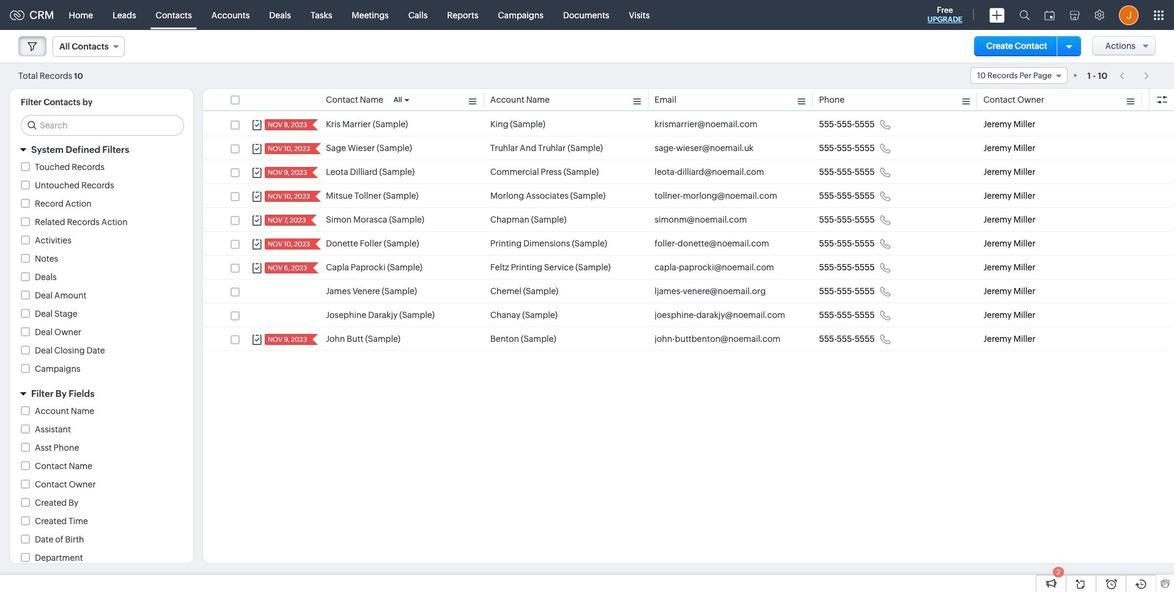 Task type: describe. For each thing, give the bounding box(es) containing it.
profile image
[[1119, 5, 1139, 25]]

create menu element
[[982, 0, 1012, 30]]

logo image
[[10, 10, 24, 20]]

profile element
[[1112, 0, 1146, 30]]

search image
[[1020, 10, 1030, 20]]



Task type: locate. For each thing, give the bounding box(es) containing it.
Search text field
[[21, 116, 183, 135]]

create menu image
[[990, 8, 1005, 22]]

None field
[[53, 36, 125, 57], [971, 67, 1068, 84], [53, 36, 125, 57], [971, 67, 1068, 84]]

search element
[[1012, 0, 1037, 30]]

navigation
[[1114, 67, 1156, 84]]

calendar image
[[1045, 10, 1055, 20]]

row group
[[203, 113, 1174, 351]]



Task type: vqa. For each thing, say whether or not it's contained in the screenshot.
Create Menu element
yes



